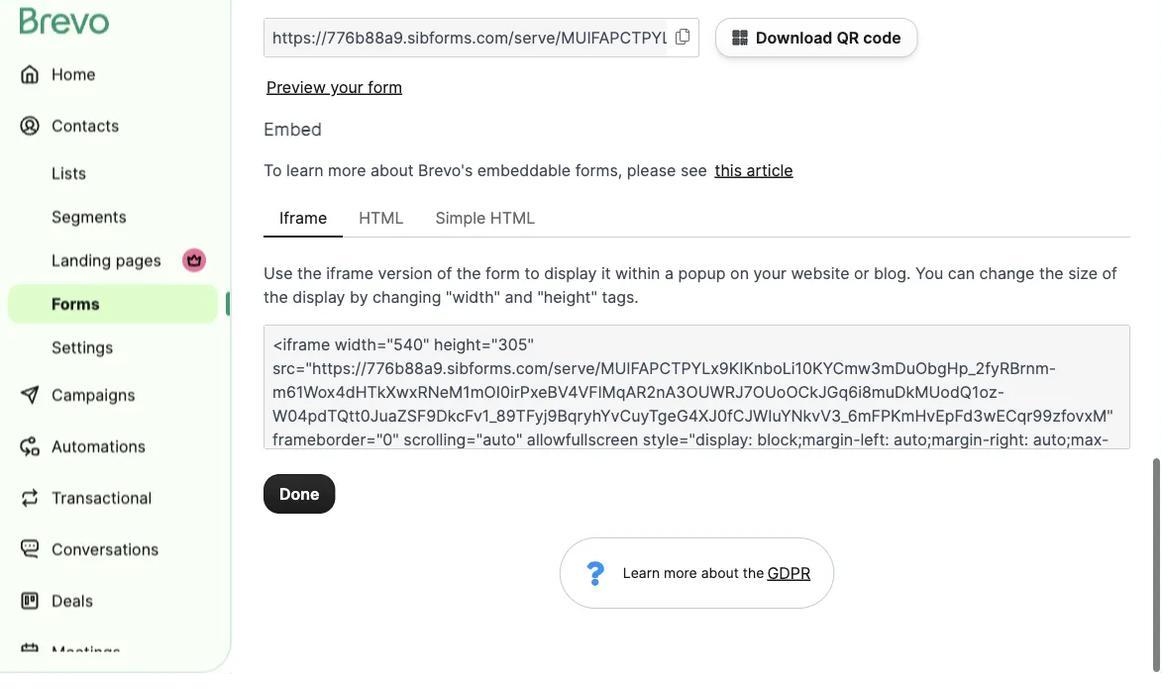 Task type: locate. For each thing, give the bounding box(es) containing it.
more
[[328, 170, 366, 190], [664, 575, 697, 592]]

1 vertical spatial more
[[664, 575, 697, 592]]

more right learn
[[328, 170, 366, 190]]

preview your form link
[[264, 87, 402, 107]]

1 horizontal spatial your
[[754, 274, 787, 293]]

0 horizontal spatial form
[[368, 87, 402, 107]]

changing
[[373, 297, 442, 317]]

gdpr
[[768, 574, 811, 593]]

transactional
[[52, 490, 152, 509]]

html
[[359, 218, 404, 237], [490, 218, 535, 237]]

about
[[371, 170, 414, 190], [701, 575, 739, 592]]

forms
[[52, 295, 100, 315]]

your right preview
[[330, 87, 364, 107]]

0 horizontal spatial display
[[293, 297, 345, 317]]

more right the learn
[[664, 575, 697, 592]]

to
[[525, 274, 540, 293]]

0 vertical spatial your
[[330, 87, 364, 107]]

pages
[[116, 252, 161, 271]]

contacts
[[52, 117, 119, 136]]

0 vertical spatial display
[[544, 274, 597, 293]]

change
[[980, 274, 1035, 293]]

1 vertical spatial about
[[701, 575, 739, 592]]

of up the "width"
[[437, 274, 452, 293]]

embeddable
[[477, 170, 571, 190]]

conversations link
[[8, 527, 218, 575]]

simple
[[436, 218, 486, 237]]

0 vertical spatial form
[[368, 87, 402, 107]]

blog.
[[874, 274, 911, 293]]

your
[[330, 87, 364, 107], [754, 274, 787, 293]]

learn
[[623, 575, 660, 592]]

0 horizontal spatial your
[[330, 87, 364, 107]]

1 horizontal spatial html
[[490, 218, 535, 237]]

form inside the use the iframe version of the form to display it within a popup on your website or blog. you can change the size of the display by changing "width" and "height" tags.
[[486, 274, 520, 293]]

settings
[[52, 339, 113, 358]]

your right on
[[754, 274, 787, 293]]

your inside the use the iframe version of the form to display it within a popup on your website or blog. you can change the size of the display by changing "width" and "height" tags.
[[754, 274, 787, 293]]

1 vertical spatial your
[[754, 274, 787, 293]]

the left gdpr
[[743, 575, 765, 592]]

0 vertical spatial about
[[371, 170, 414, 190]]

1 vertical spatial form
[[486, 274, 520, 293]]

lists link
[[8, 155, 218, 194]]

2 html from the left
[[490, 218, 535, 237]]

popup
[[678, 274, 726, 293]]

see
[[681, 170, 708, 190]]

size
[[1069, 274, 1098, 293]]

form right preview
[[368, 87, 402, 107]]

iframe link
[[264, 208, 343, 248]]

landing
[[52, 252, 111, 271]]

display
[[544, 274, 597, 293], [293, 297, 345, 317]]

article
[[747, 170, 794, 190]]

about inside learn more about the gdpr
[[701, 575, 739, 592]]

or
[[854, 274, 870, 293]]

display down iframe
[[293, 297, 345, 317]]

forms link
[[8, 285, 218, 325]]

home
[[52, 65, 96, 85]]

automations
[[52, 438, 146, 457]]

2 of from the left
[[1103, 274, 1118, 293]]

deals
[[52, 593, 93, 612]]

home link
[[8, 52, 218, 99]]

tags.
[[602, 297, 639, 317]]

0 horizontal spatial more
[[328, 170, 366, 190]]

0 horizontal spatial about
[[371, 170, 414, 190]]

display up "height"
[[544, 274, 597, 293]]

contacts link
[[8, 103, 218, 151]]

lists
[[52, 165, 86, 184]]

iframe
[[279, 218, 327, 237]]

of
[[437, 274, 452, 293], [1103, 274, 1118, 293]]

1 horizontal spatial form
[[486, 274, 520, 293]]

None text field
[[265, 29, 667, 66]]

download qr code button
[[716, 28, 918, 67]]

<iframe width="540" height="305" src="https://776b88a9.sibforms.com/serve/MUIFAPCTPYLx9KIKnboLi10KYCmw3mDuObgHp_2fyRBrnm-m61Wox4dHTkXwxRNeM1mOI0irPxeBV4VFlMqAR2nA3OUWRJ7OUoOCkJGq6i8muDkMUodQ1oz-W04pdTQtt0JuaZSF9DkcFv1_89TFyj9BqryhYvCuyTgeG4XJ0fCJWIuYNkvV3_6mFPKmHvEpFd3wECqr99zfovxM" frameborder="0" scrolling="auto" allowfullscreen style="display: block;margin-left: auto;margin-right: auto;max-width: 100%;"></iframe> text field
[[265, 336, 1130, 459]]

the inside learn more about the gdpr
[[743, 575, 765, 592]]

1 horizontal spatial about
[[701, 575, 739, 592]]

the
[[297, 274, 322, 293], [457, 274, 481, 293], [1040, 274, 1064, 293], [264, 297, 288, 317], [743, 575, 765, 592]]

html down embeddable at top left
[[490, 218, 535, 237]]

to
[[264, 170, 282, 190]]

1 horizontal spatial of
[[1103, 274, 1118, 293]]

meetings
[[52, 644, 121, 664]]

campaigns
[[52, 387, 135, 406]]

0 vertical spatial more
[[328, 170, 366, 190]]

0 horizontal spatial of
[[437, 274, 452, 293]]

the left size
[[1040, 274, 1064, 293]]

0 horizontal spatial html
[[359, 218, 404, 237]]

within
[[616, 274, 661, 293]]

about left 'gdpr' 'link'
[[701, 575, 739, 592]]

please
[[627, 170, 676, 190]]

settings link
[[8, 329, 218, 369]]

html link
[[343, 208, 420, 248]]

the up the "width"
[[457, 274, 481, 293]]

form
[[368, 87, 402, 107], [486, 274, 520, 293]]

form up and
[[486, 274, 520, 293]]

about up html link
[[371, 170, 414, 190]]

html inside 'link'
[[490, 218, 535, 237]]

the right the use
[[297, 274, 322, 293]]

and
[[505, 297, 533, 317]]

of right size
[[1103, 274, 1118, 293]]

1 horizontal spatial more
[[664, 575, 697, 592]]

1 horizontal spatial display
[[544, 274, 597, 293]]

html up version
[[359, 218, 404, 237]]



Task type: vqa. For each thing, say whether or not it's contained in the screenshot.
features
no



Task type: describe. For each thing, give the bounding box(es) containing it.
website
[[791, 274, 850, 293]]

use the iframe version of the form to display it within a popup on your website or blog. you can change the size of the display by changing "width" and "height" tags.
[[264, 274, 1118, 317]]

preview
[[267, 87, 326, 107]]

brevo's
[[418, 170, 473, 190]]

1 of from the left
[[437, 274, 452, 293]]

this
[[715, 170, 742, 190]]

gdpr link
[[765, 572, 811, 596]]

can
[[948, 274, 975, 293]]

"height"
[[538, 297, 598, 317]]

qr
[[837, 38, 859, 57]]

left___rvooi image
[[186, 254, 202, 270]]

use
[[264, 274, 293, 293]]

learn
[[286, 170, 324, 190]]

done button
[[264, 485, 336, 524]]

version
[[378, 274, 433, 293]]

you
[[916, 274, 944, 293]]

more inside learn more about the gdpr
[[664, 575, 697, 592]]

download qr code
[[756, 38, 902, 57]]

by
[[350, 297, 368, 317]]

to learn more about brevo's embeddable forms, please see this article
[[264, 170, 794, 190]]

meetings link
[[8, 630, 218, 675]]

preview your form
[[267, 87, 402, 107]]

simple html link
[[420, 208, 551, 248]]

campaigns link
[[8, 373, 218, 420]]

deals link
[[8, 579, 218, 626]]

transactional link
[[8, 476, 218, 523]]

embed
[[264, 128, 322, 150]]

a
[[665, 274, 674, 293]]

landing pages
[[52, 252, 161, 271]]

landing pages link
[[8, 242, 218, 281]]

learn more about the gdpr
[[623, 574, 811, 593]]

the down the use
[[264, 297, 288, 317]]

this article link
[[712, 170, 794, 190]]

"width"
[[446, 297, 501, 317]]

1 html from the left
[[359, 218, 404, 237]]

segments link
[[8, 198, 218, 238]]

1 vertical spatial display
[[293, 297, 345, 317]]

automations link
[[8, 424, 218, 472]]

segments
[[52, 208, 127, 227]]

simple html
[[436, 218, 535, 237]]

conversations
[[52, 541, 159, 560]]

done
[[279, 495, 320, 514]]

code
[[863, 38, 902, 57]]

on
[[731, 274, 749, 293]]

download
[[756, 38, 833, 57]]

forms,
[[575, 170, 623, 190]]

it
[[602, 274, 611, 293]]

iframe
[[326, 274, 374, 293]]



